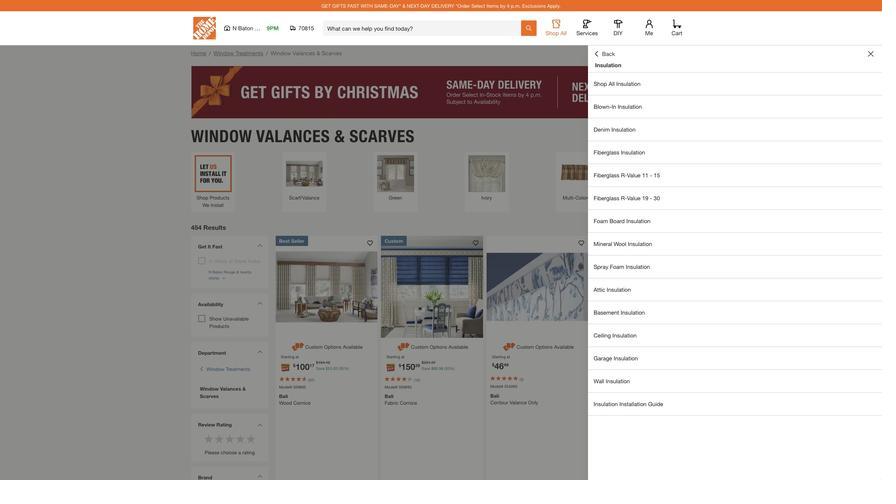 Task type: locate. For each thing, give the bounding box(es) containing it.
window
[[213, 50, 234, 56], [271, 50, 291, 56], [191, 126, 252, 146], [207, 366, 224, 372], [200, 386, 219, 392]]

1 vertical spatial -
[[650, 195, 652, 201]]

2 horizontal spatial valance
[[660, 202, 678, 208]]

available
[[343, 344, 363, 350], [448, 344, 468, 350], [554, 344, 574, 350]]

1 r- from the top
[[621, 172, 627, 179]]

2 / from the left
[[266, 50, 268, 56]]

0 vertical spatial r-
[[621, 172, 627, 179]]

0 vertical spatial -
[[650, 172, 652, 179]]

2 horizontal spatial starting
[[492, 354, 506, 359]]

star symbol image up the please choose a rating
[[224, 434, 235, 444]]

multi-colored
[[563, 195, 593, 201]]

$ 100 17
[[293, 362, 314, 372]]

$ down garage insulation
[[622, 365, 625, 370]]

30 right 19
[[654, 195, 660, 201]]

1 vertical spatial value
[[627, 195, 641, 201]]

$ inside $ 150 39
[[399, 363, 401, 368]]

2 vertical spatial valances
[[220, 386, 241, 392]]

0 horizontal spatial starting
[[281, 354, 294, 359]]

ivory
[[481, 195, 492, 201]]

/ down rouge
[[266, 50, 268, 56]]

save down 231
[[422, 366, 430, 371]]

rod
[[656, 195, 665, 201]]

model# for bali contour valance only
[[490, 384, 503, 389]]

0 horizontal spatial 35
[[340, 366, 344, 371]]

2 horizontal spatial options
[[535, 344, 553, 350]]

insulation up fiberglass r-value 11 - 15
[[621, 149, 645, 156]]

shop all insulation
[[594, 80, 641, 87]]

r- left 19
[[621, 195, 627, 201]]

fiberglass r-value 19 - 30
[[594, 195, 660, 201]]

1 vertical spatial in
[[209, 258, 213, 264]]

3 fiberglass from the top
[[594, 195, 619, 201]]

0 vertical spatial value
[[627, 172, 641, 179]]

foam left board
[[594, 218, 608, 224]]

1 horizontal spatial scarves
[[322, 50, 342, 56]]

bali up contour
[[490, 393, 499, 399]]

2 horizontal spatial bali
[[490, 393, 499, 399]]

with
[[361, 3, 373, 9]]

2 horizontal spatial custom options available
[[517, 344, 574, 350]]

1 horizontal spatial options
[[430, 344, 447, 350]]

0 horizontal spatial foam
[[594, 218, 608, 224]]

star symbol image down review rating link
[[214, 434, 224, 444]]

10 up 53
[[326, 360, 330, 365]]

insulation up ivory icon
[[612, 332, 637, 339]]

0 horizontal spatial %)
[[344, 366, 349, 371]]

3
[[521, 377, 523, 382]]

availability link
[[195, 297, 265, 313]]

valance down canova
[[596, 414, 613, 420]]

delivery
[[431, 3, 454, 9]]

shop for shop all insulation
[[594, 80, 607, 87]]

burgundy image
[[597, 343, 612, 358]]

53
[[328, 366, 332, 371]]

35 for 150
[[445, 366, 450, 371]]

0 vertical spatial valance
[[660, 202, 678, 208]]

35 right the 98
[[445, 366, 450, 371]]

154
[[318, 360, 325, 365]]

1 horizontal spatial in
[[612, 103, 616, 110]]

2 starting at from the left
[[386, 354, 404, 359]]

day
[[421, 3, 430, 9]]

) for bali wood cornice
[[314, 378, 314, 382]]

1 horizontal spatial shop
[[546, 30, 559, 36]]

1 %) from the left
[[344, 366, 349, 371]]

starting at
[[281, 354, 299, 359], [386, 354, 404, 359]]

more options icon image up starting at $ 46 49
[[502, 341, 517, 352]]

97 inside $ 10 97 - $ 11 30
[[609, 365, 614, 370]]

2 vertical spatial scarves
[[200, 393, 219, 399]]

options for 100
[[324, 344, 341, 350]]

please
[[205, 450, 219, 455]]

0 horizontal spatial 30
[[634, 365, 639, 370]]

2 vertical spatial shop
[[197, 195, 208, 201]]

0 vertical spatial scarves
[[322, 50, 342, 56]]

in up denim insulation
[[612, 103, 616, 110]]

3 available from the left
[[554, 344, 574, 350]]

1 vertical spatial valances
[[256, 126, 330, 146]]

shop inside the shop all insulation link
[[594, 80, 607, 87]]

30 inside $ 10 97 - $ 11 30
[[634, 365, 639, 370]]

10
[[326, 360, 330, 365], [600, 364, 609, 374]]

model# 509895
[[279, 385, 306, 389]]

) down 17
[[314, 378, 314, 382]]

star symbol image up the rating
[[246, 434, 256, 444]]

value left 15
[[627, 172, 641, 179]]

more options icon image up the 150
[[396, 341, 411, 352]]

cornice inside the bali wood cornice
[[293, 400, 311, 406]]

15
[[654, 172, 660, 179]]

insulation right attic
[[607, 286, 631, 293]]

0 vertical spatial fiberglass
[[594, 149, 619, 156]]

( inside $ 231 . 37 save $ 80 . 98 ( 35 %)
[[444, 366, 445, 371]]

results
[[203, 223, 226, 231]]

97
[[609, 365, 614, 370], [309, 378, 314, 382]]

attic
[[594, 286, 605, 293]]

drawer close image
[[868, 51, 874, 57]]

starting at for 100
[[281, 354, 299, 359]]

bali inside bali contour valance only
[[490, 393, 499, 399]]

a
[[238, 450, 241, 455]]

starting at up the 150
[[386, 354, 404, 359]]

products down show in the bottom of the page
[[209, 323, 229, 329]]

1 horizontal spatial custom options available
[[411, 344, 468, 350]]

fiberglass right "colored"
[[594, 195, 619, 201]]

star symbol image
[[203, 434, 214, 444], [214, 434, 224, 444], [224, 434, 235, 444]]

model# for eclipse canova blackout polyester curtain valance
[[596, 392, 609, 396]]

denim insulation link
[[588, 118, 882, 141]]

1 vertical spatial window valances & scarves
[[200, 386, 246, 399]]

save for 100
[[316, 366, 325, 371]]

%) for 100
[[344, 366, 349, 371]]

1 vertical spatial foam
[[610, 263, 624, 270]]

$ left the 39
[[399, 363, 401, 368]]

1 horizontal spatial /
[[266, 50, 268, 56]]

at up the 150
[[401, 354, 404, 359]]

model# up eclipse
[[596, 392, 609, 396]]

valance inside bali contour valance only
[[510, 400, 527, 405]]

chat now
[[831, 347, 858, 352]]

sponsored banner image
[[191, 66, 691, 119]]

shop products we install
[[197, 195, 230, 208]]

11 left 15
[[642, 172, 648, 179]]

sort by:
[[635, 222, 653, 228]]

starting up $ 150 39
[[386, 354, 400, 359]]

2 more options icon image from the left
[[396, 341, 411, 352]]

insulation down sort
[[628, 241, 652, 247]]

.
[[325, 360, 326, 365], [430, 360, 431, 365], [332, 366, 333, 371], [438, 366, 439, 371]]

home
[[191, 50, 206, 56]]

0 vertical spatial all
[[561, 30, 567, 36]]

eclipse
[[596, 400, 613, 406]]

polyester
[[635, 407, 656, 413]]

0 horizontal spatial valance
[[510, 400, 527, 405]]

fiberglass down denim
[[594, 149, 619, 156]]

fiberglass for fiberglass insulation
[[594, 149, 619, 156]]

r-
[[621, 172, 627, 179], [621, 195, 627, 201]]

0 vertical spatial 30
[[654, 195, 660, 201]]

$ 10 97 - $ 11 30
[[598, 364, 639, 374]]

1 fiberglass from the top
[[594, 149, 619, 156]]

1 vertical spatial products
[[209, 323, 229, 329]]

valance for contour
[[510, 400, 527, 405]]

2 horizontal spatial shop
[[594, 80, 607, 87]]

%) inside $ 154 . 10 save $ 53 . 93 ( 35 %)
[[344, 366, 349, 371]]

ivory image
[[616, 342, 632, 358]]

0 horizontal spatial /
[[209, 50, 211, 56]]

scarves inside the window valances & scarves
[[200, 393, 219, 399]]

save inside $ 154 . 10 save $ 53 . 93 ( 35 %)
[[316, 366, 325, 371]]

$ left 17
[[293, 363, 296, 368]]

more options icon image for 150
[[396, 341, 411, 352]]

1 starting from the left
[[281, 354, 294, 359]]

) up 10299042x021bu
[[630, 385, 631, 389]]

available for 100
[[343, 344, 363, 350]]

insulation installation guide link
[[588, 393, 882, 416]]

me
[[645, 30, 653, 36]]

at left "store"
[[229, 258, 233, 264]]

me button
[[638, 20, 660, 37]]

foam inside foam board insulation link
[[594, 218, 608, 224]]

insulation down model# 10299042x021bu
[[594, 401, 618, 407]]

services
[[576, 30, 598, 36]]

all up blown-in insulation
[[609, 80, 615, 87]]

- down garage insulation
[[617, 364, 620, 374]]

bali up 'wood'
[[279, 393, 288, 399]]

19
[[642, 195, 648, 201]]

cornice inside bali fabric cornice
[[400, 400, 417, 406]]

( for bali fabric cornice
[[414, 378, 415, 382]]

sort
[[635, 222, 645, 228]]

valance inside eclipse canova blackout polyester curtain valance
[[596, 414, 613, 420]]

2 available from the left
[[448, 344, 468, 350]]

star symbol image up please
[[203, 434, 214, 444]]

model# left 509895
[[279, 385, 292, 389]]

) for bali fabric cornice
[[419, 378, 420, 382]]

get
[[198, 244, 206, 249]]

1 horizontal spatial 97
[[609, 365, 614, 370]]

green
[[389, 195, 402, 201]]

foam right 'spray'
[[610, 263, 624, 270]]

1 horizontal spatial save
[[422, 366, 430, 371]]

) for bali contour valance only
[[523, 377, 524, 382]]

1 save from the left
[[316, 366, 325, 371]]

2 save from the left
[[422, 366, 430, 371]]

available for 150
[[448, 344, 468, 350]]

10 down garage
[[600, 364, 609, 374]]

1 available from the left
[[343, 344, 363, 350]]

( for bali wood cornice
[[308, 378, 309, 382]]

starting up $ 100 17
[[281, 354, 294, 359]]

35 for 100
[[340, 366, 344, 371]]

37
[[431, 360, 436, 365]]

0 horizontal spatial starting at
[[281, 354, 299, 359]]

- right 19
[[650, 195, 652, 201]]

1 horizontal spatial 11
[[642, 172, 648, 179]]

1 star symbol image from the left
[[203, 434, 214, 444]]

0 vertical spatial foam
[[594, 218, 608, 224]]

%) for 150
[[450, 366, 455, 371]]

) up bali contour valance only
[[523, 377, 524, 382]]

foam inside spray foam insulation link
[[610, 263, 624, 270]]

custom for bali fabric cornice
[[411, 344, 428, 350]]

all left services
[[561, 30, 567, 36]]

49
[[504, 362, 509, 368]]

1 cornice from the left
[[293, 400, 311, 406]]

0 horizontal spatial all
[[561, 30, 567, 36]]

0 horizontal spatial custom options available
[[305, 344, 363, 350]]

0 horizontal spatial more options icon image
[[291, 341, 305, 352]]

window treatments
[[207, 366, 250, 372]]

bali up fabric
[[385, 393, 394, 399]]

35 inside $ 154 . 10 save $ 53 . 93 ( 35 %)
[[340, 366, 344, 371]]

bali inside bali fabric cornice
[[385, 393, 394, 399]]

%) inside $ 231 . 37 save $ 80 . 98 ( 35 %)
[[450, 366, 455, 371]]

shop inside shop products we install
[[197, 195, 208, 201]]

insulation up blown-in insulation
[[616, 80, 641, 87]]

valance left only
[[510, 400, 527, 405]]

/ right home
[[209, 50, 211, 56]]

insulation up ( 24 ) on the bottom of the page
[[606, 378, 630, 385]]

custom for bali contour valance only
[[517, 344, 534, 350]]

stock
[[215, 258, 228, 264]]

0 vertical spatial products
[[210, 195, 230, 201]]

11 down garage insulation
[[625, 364, 634, 374]]

0 horizontal spatial options
[[324, 344, 341, 350]]

star symbol image up a at the left of the page
[[235, 434, 246, 444]]

green link
[[377, 155, 414, 201]]

1 horizontal spatial 35
[[445, 366, 450, 371]]

1 horizontal spatial available
[[448, 344, 468, 350]]

) for eclipse canova blackout polyester curtain valance
[[630, 385, 631, 389]]

river blue image
[[636, 342, 651, 358]]

%) right the 98
[[450, 366, 455, 371]]

options
[[324, 344, 341, 350], [430, 344, 447, 350], [535, 344, 553, 350]]

bali contour valance only
[[490, 393, 538, 405]]

1 horizontal spatial valance
[[596, 414, 613, 420]]

1 horizontal spatial cornice
[[400, 400, 417, 406]]

window treatments link
[[213, 50, 263, 56], [207, 365, 250, 373]]

1 horizontal spatial foam
[[610, 263, 624, 270]]

model# left 554260
[[490, 384, 503, 389]]

mineral wool insulation
[[594, 241, 652, 247]]

1 vertical spatial valance
[[510, 400, 527, 405]]

%) right 93
[[344, 366, 349, 371]]

rating
[[242, 450, 255, 455]]

window treatments link down n
[[213, 50, 263, 56]]

value for 11
[[627, 172, 641, 179]]

gold image
[[655, 342, 671, 358]]

1 value from the top
[[627, 172, 641, 179]]

basement
[[594, 309, 619, 316]]

custom options available for 150
[[411, 344, 468, 350]]

10299042x021bu
[[610, 392, 642, 396]]

save down 154
[[316, 366, 325, 371]]

rouge
[[255, 25, 271, 31]]

insulation right basement
[[621, 309, 645, 316]]

1 horizontal spatial all
[[609, 80, 615, 87]]

2 custom options available from the left
[[411, 344, 468, 350]]

1 horizontal spatial %)
[[450, 366, 455, 371]]

chat
[[831, 347, 845, 352]]

35 right 93
[[340, 366, 344, 371]]

rod pocket valance image
[[651, 155, 688, 192]]

509893
[[399, 385, 412, 389]]

1 vertical spatial scarves
[[349, 126, 415, 146]]

0 horizontal spatial 97
[[309, 378, 314, 382]]

valance inside rod pocket valance
[[660, 202, 678, 208]]

fiberglass down fiberglass insulation
[[594, 172, 619, 179]]

products up install
[[210, 195, 230, 201]]

1 vertical spatial all
[[609, 80, 615, 87]]

2 %) from the left
[[450, 366, 455, 371]]

2 vertical spatial valance
[[596, 414, 613, 420]]

diy button
[[607, 20, 629, 37]]

0 horizontal spatial available
[[343, 344, 363, 350]]

star symbol image
[[235, 434, 246, 444], [246, 434, 256, 444]]

insulation inside "link"
[[607, 286, 631, 293]]

shop
[[546, 30, 559, 36], [594, 80, 607, 87], [197, 195, 208, 201]]

fiberglass for fiberglass r-value 19 - 30
[[594, 195, 619, 201]]

shop up blown- on the right of page
[[594, 80, 607, 87]]

treatments down n baton rouge
[[235, 50, 263, 56]]

2 r- from the top
[[621, 195, 627, 201]]

What can we help you find today? search field
[[327, 21, 521, 36]]

spray foam insulation link
[[588, 256, 882, 278]]

shop up 'we'
[[197, 195, 208, 201]]

value left 19
[[627, 195, 641, 201]]

in left stock
[[209, 258, 213, 264]]

1 vertical spatial r-
[[621, 195, 627, 201]]

$ right the 39
[[422, 360, 424, 365]]

1 options from the left
[[324, 344, 341, 350]]

3 starting from the left
[[492, 354, 506, 359]]

2 starting from the left
[[386, 354, 400, 359]]

1 horizontal spatial more options icon image
[[396, 341, 411, 352]]

2 vertical spatial fiberglass
[[594, 195, 619, 201]]

1 vertical spatial 30
[[634, 365, 639, 370]]

0 horizontal spatial save
[[316, 366, 325, 371]]

r- for 11
[[621, 172, 627, 179]]

bali
[[490, 393, 499, 399], [279, 393, 288, 399], [385, 393, 394, 399]]

window treatments link down department link
[[207, 365, 250, 373]]

valance down the pocket
[[660, 202, 678, 208]]

97 down 17
[[309, 378, 314, 382]]

2 horizontal spatial available
[[554, 344, 574, 350]]

multi colored image
[[559, 155, 596, 192]]

menu
[[588, 73, 882, 416]]

2 star symbol image from the left
[[246, 434, 256, 444]]

r- for 19
[[621, 195, 627, 201]]

shop down apply.
[[546, 30, 559, 36]]

cornice for 100
[[293, 400, 311, 406]]

0 horizontal spatial shop
[[197, 195, 208, 201]]

1 star symbol image from the left
[[235, 434, 246, 444]]

0 horizontal spatial cornice
[[293, 400, 311, 406]]

model# left 509893
[[385, 385, 398, 389]]

cornice down 509895
[[293, 400, 311, 406]]

30 down "river blue" image
[[634, 365, 639, 370]]

1 vertical spatial shop
[[594, 80, 607, 87]]

window valances & scarves
[[191, 126, 415, 146], [200, 386, 246, 399]]

1 more options icon image from the left
[[291, 341, 305, 352]]

0 vertical spatial 97
[[609, 365, 614, 370]]

1 vertical spatial 11
[[625, 364, 634, 374]]

get it fast link
[[195, 239, 265, 255]]

1 custom options available from the left
[[305, 344, 363, 350]]

starting at up 100
[[281, 354, 299, 359]]

more options icon image
[[291, 341, 305, 352], [396, 341, 411, 352], [502, 341, 517, 352]]

2 options from the left
[[430, 344, 447, 350]]

0 horizontal spatial scarves
[[200, 393, 219, 399]]

cornice down 509893
[[400, 400, 417, 406]]

scarf/valance image
[[286, 155, 323, 192]]

35 inside $ 231 . 37 save $ 80 . 98 ( 35 %)
[[445, 366, 450, 371]]

fabric
[[385, 400, 398, 406]]

all inside the shop all insulation link
[[609, 80, 615, 87]]

1 horizontal spatial bali
[[385, 393, 394, 399]]

0 horizontal spatial in
[[209, 258, 213, 264]]

insulation right denim
[[611, 126, 636, 133]]

shop for shop all
[[546, 30, 559, 36]]

2 horizontal spatial more options icon image
[[502, 341, 517, 352]]

all for shop all insulation
[[609, 80, 615, 87]]

select
[[471, 3, 485, 9]]

0 horizontal spatial bali
[[279, 393, 288, 399]]

0 horizontal spatial 11
[[625, 364, 634, 374]]

1 vertical spatial treatments
[[226, 366, 250, 372]]

1 vertical spatial fiberglass
[[594, 172, 619, 179]]

3 star symbol image from the left
[[224, 434, 235, 444]]

2 value from the top
[[627, 195, 641, 201]]

more options icon image up 100
[[291, 341, 305, 352]]

2 cornice from the left
[[400, 400, 417, 406]]

2 fiberglass from the top
[[594, 172, 619, 179]]

1 starting at from the left
[[281, 354, 299, 359]]

- left 15
[[650, 172, 652, 179]]

insulation right board
[[626, 218, 651, 224]]

chat now link
[[811, 343, 878, 356]]

treatments down department link
[[226, 366, 250, 372]]

insulation down mineral wool insulation
[[626, 263, 650, 270]]

save inside $ 231 . 37 save $ 80 . 98 ( 35 %)
[[422, 366, 430, 371]]

menu containing shop all insulation
[[588, 73, 882, 416]]

97 down garage insulation
[[609, 365, 614, 370]]

2 35 from the left
[[445, 366, 450, 371]]

at up the 49
[[507, 354, 510, 359]]

bali inside the bali wood cornice
[[279, 393, 288, 399]]

1 horizontal spatial starting at
[[386, 354, 404, 359]]

r- up fiberglass r-value 19 - 30
[[621, 172, 627, 179]]

) down the 39
[[419, 378, 420, 382]]

1 35 from the left
[[340, 366, 344, 371]]

$ left the 49
[[492, 362, 494, 368]]

0 horizontal spatial 10
[[326, 360, 330, 365]]

-
[[650, 172, 652, 179], [650, 195, 652, 201], [617, 364, 620, 374]]

1 horizontal spatial starting
[[386, 354, 400, 359]]

0 vertical spatial shop
[[546, 30, 559, 36]]

window valances & scarves inside window valances & scarves link
[[200, 386, 246, 399]]

starting up 46
[[492, 354, 506, 359]]

$
[[316, 360, 318, 365], [422, 360, 424, 365], [492, 362, 494, 368], [293, 363, 296, 368], [399, 363, 401, 368], [598, 365, 600, 370], [622, 365, 625, 370], [326, 366, 328, 371], [431, 366, 434, 371]]

shop all
[[546, 30, 567, 36]]

shop inside the shop all button
[[546, 30, 559, 36]]

all inside the shop all button
[[561, 30, 567, 36]]

1 vertical spatial 97
[[309, 378, 314, 382]]



Task type: vqa. For each thing, say whether or not it's contained in the screenshot.
HOME / WINDOW TREATMENTS / WINDOW VALANCES & SCARVES
yes



Task type: describe. For each thing, give the bounding box(es) containing it.
garage
[[594, 355, 612, 362]]

value for 19
[[627, 195, 641, 201]]

554260
[[504, 384, 517, 389]]

cornice for 150
[[400, 400, 417, 406]]

n baton rouge
[[233, 25, 271, 31]]

( inside $ 154 . 10 save $ 53 . 93 ( 35 %)
[[339, 366, 340, 371]]

0 vertical spatial treatments
[[235, 50, 263, 56]]

products inside shop products we install
[[210, 195, 230, 201]]

0 vertical spatial window valances & scarves
[[191, 126, 415, 146]]

$ inside starting at $ 46 49
[[492, 362, 494, 368]]

starting inside starting at $ 46 49
[[492, 354, 506, 359]]

pocket
[[667, 195, 682, 201]]

spray
[[594, 263, 608, 270]]

shop all insulation link
[[588, 73, 882, 95]]

insulation down shop all insulation
[[618, 103, 642, 110]]

$ right 17
[[316, 360, 318, 365]]

seller
[[291, 238, 304, 244]]

choose
[[221, 450, 237, 455]]

70815 button
[[290, 25, 314, 32]]

model# 509893
[[385, 385, 412, 389]]

custom for bali wood cornice
[[305, 344, 323, 350]]

foam board insulation link
[[588, 210, 882, 232]]

1 horizontal spatial 30
[[654, 195, 660, 201]]

denim insulation
[[594, 126, 636, 133]]

fabric cornice image
[[381, 236, 483, 338]]

fiberglass insulation link
[[588, 141, 882, 164]]

bali for 100
[[279, 393, 288, 399]]

now
[[846, 347, 858, 352]]

ceiling
[[594, 332, 611, 339]]

16
[[415, 378, 419, 382]]

back
[[602, 50, 615, 57]]

bali for 150
[[385, 393, 394, 399]]

scarf/valance link
[[286, 155, 323, 201]]

insulation installation guide
[[594, 401, 663, 407]]

10 inside $ 154 . 10 save $ 53 . 93 ( 35 %)
[[326, 360, 330, 365]]

ceiling insulation link
[[588, 324, 882, 347]]

best seller
[[279, 238, 304, 244]]

custom options available for 100
[[305, 344, 363, 350]]

contour valance only image
[[487, 236, 589, 338]]

green image
[[377, 155, 414, 192]]

( for bali contour valance only
[[520, 377, 521, 382]]

blown-
[[594, 103, 612, 110]]

options for 150
[[430, 344, 447, 350]]

curtain
[[657, 407, 673, 413]]

denim
[[594, 126, 610, 133]]

installation
[[619, 401, 647, 407]]

best
[[279, 238, 290, 244]]

department
[[198, 350, 226, 356]]

wall insulation
[[594, 378, 630, 385]]

valances inside the window valances & scarves
[[220, 386, 241, 392]]

garage insulation
[[594, 355, 638, 362]]

shop for shop products we install
[[197, 195, 208, 201]]

basement insulation link
[[588, 301, 882, 324]]

mineral wool insulation link
[[588, 233, 882, 255]]

ceiling insulation
[[594, 332, 637, 339]]

2 vertical spatial -
[[617, 364, 620, 374]]

valance for pocket
[[660, 202, 678, 208]]

rod pocket valance link
[[651, 155, 688, 209]]

$ left 93
[[326, 366, 328, 371]]

$ down garage
[[598, 365, 600, 370]]

( 3 )
[[520, 377, 524, 382]]

foam board insulation
[[594, 218, 651, 224]]

80
[[434, 366, 438, 371]]

rod pocket valance
[[656, 195, 682, 208]]

454
[[191, 223, 202, 231]]

0 vertical spatial window treatments link
[[213, 50, 263, 56]]

starting at for 150
[[386, 354, 404, 359]]

4
[[507, 3, 510, 9]]

in stock at store today
[[209, 258, 261, 264]]

install
[[211, 202, 224, 208]]

insulation up $ 10 97 - $ 11 30
[[614, 355, 638, 362]]

blackout
[[614, 407, 634, 413]]

starting for 100
[[281, 354, 294, 359]]

products inside show unavailable products
[[209, 323, 229, 329]]

bali wood cornice
[[279, 393, 311, 406]]

*order
[[456, 3, 470, 9]]

bali fabric cornice
[[385, 393, 417, 406]]

p.m.
[[511, 3, 521, 9]]

3 options from the left
[[535, 344, 553, 350]]

cart
[[672, 30, 682, 36]]

all for shop all
[[561, 30, 567, 36]]

1 / from the left
[[209, 50, 211, 56]]

231
[[424, 360, 430, 365]]

shop products we install image
[[195, 155, 232, 192]]

ivory image
[[468, 155, 505, 192]]

multi-
[[563, 195, 575, 201]]

( 97 )
[[308, 378, 314, 382]]

today
[[248, 258, 261, 264]]

1 vertical spatial window treatments link
[[207, 365, 250, 373]]

24
[[626, 385, 630, 389]]

1 horizontal spatial 10
[[600, 364, 609, 374]]

the home depot logo image
[[193, 17, 216, 39]]

wall
[[594, 378, 604, 385]]

wall insulation link
[[588, 370, 882, 393]]

0 vertical spatial 11
[[642, 172, 648, 179]]

more options icon image for 100
[[291, 341, 305, 352]]

please choose a rating
[[205, 450, 255, 455]]

fast
[[212, 244, 222, 249]]

save for 150
[[422, 366, 430, 371]]

509895
[[293, 385, 306, 389]]

at inside starting at $ 46 49
[[507, 354, 510, 359]]

3 more options icon image from the left
[[502, 341, 517, 352]]

scarf/valance
[[289, 195, 319, 201]]

0 vertical spatial valances
[[293, 50, 315, 56]]

starting at $ 46 49
[[492, 354, 510, 371]]

model# for bali fabric cornice
[[385, 385, 398, 389]]

n
[[233, 25, 237, 31]]

39
[[415, 363, 420, 368]]

rating
[[217, 422, 232, 428]]

- for 30
[[650, 195, 652, 201]]

canova blackout polyester curtain valance image
[[592, 236, 695, 338]]

starting for 150
[[386, 354, 400, 359]]

& inside the window valances & scarves
[[242, 386, 246, 392]]

9pm
[[267, 25, 279, 31]]

70815
[[298, 25, 314, 31]]

review rating
[[198, 422, 232, 428]]

multi-colored link
[[559, 155, 596, 201]]

mineral
[[594, 241, 612, 247]]

attic insulation link
[[588, 279, 882, 301]]

- for 15
[[650, 172, 652, 179]]

2 horizontal spatial scarves
[[349, 126, 415, 146]]

fiberglass for fiberglass r-value 11 - 15
[[594, 172, 619, 179]]

basement insulation
[[594, 309, 645, 316]]

eclipse canova blackout polyester curtain valance
[[596, 400, 673, 420]]

wood cornice image
[[276, 236, 378, 338]]

review rating link
[[198, 421, 244, 428]]

at up 100
[[295, 354, 299, 359]]

insulation down back
[[595, 62, 621, 68]]

model# 554260
[[490, 384, 517, 389]]

ivory link
[[468, 155, 505, 201]]

wool
[[614, 241, 626, 247]]

exclusions
[[522, 3, 546, 9]]

2 star symbol image from the left
[[214, 434, 224, 444]]

shop products we install link
[[195, 155, 232, 209]]

show
[[209, 316, 222, 322]]

$ down 37
[[431, 366, 434, 371]]

diy
[[614, 30, 623, 36]]

3 custom options available from the left
[[517, 344, 574, 350]]

spray foam insulation
[[594, 263, 650, 270]]

chocolate image
[[675, 342, 690, 358]]

canova
[[596, 407, 613, 413]]

( for eclipse canova blackout polyester curtain valance
[[625, 385, 626, 389]]

department link
[[195, 346, 265, 360]]

46
[[494, 361, 504, 371]]

$ inside $ 100 17
[[293, 363, 296, 368]]

fiberglass r-value 11 - 15
[[594, 172, 660, 179]]

gifts
[[332, 3, 346, 9]]

feedback link image
[[873, 119, 882, 157]]

model# for bali wood cornice
[[279, 385, 292, 389]]

0 vertical spatial in
[[612, 103, 616, 110]]

attic insulation
[[594, 286, 631, 293]]



